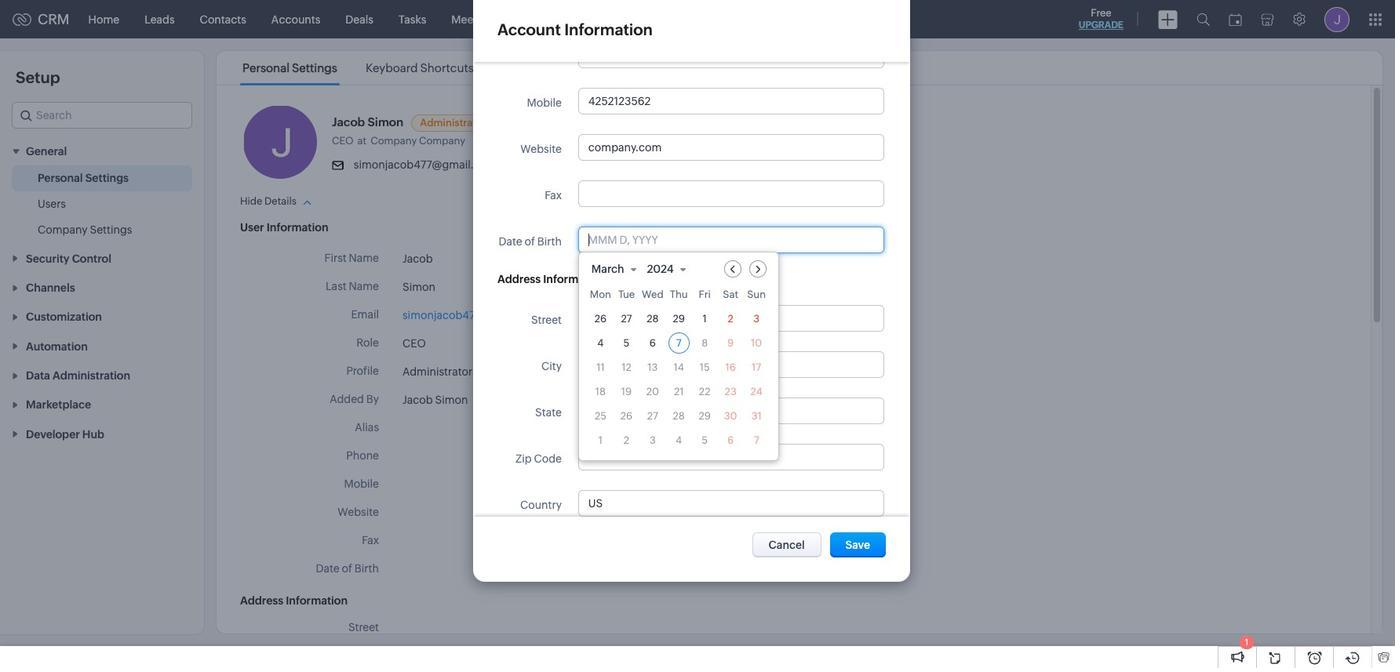 Task type: vqa. For each thing, say whether or not it's contained in the screenshot.
Trusted inside 'link'
no



Task type: describe. For each thing, give the bounding box(es) containing it.
0 vertical spatial 2
[[728, 313, 734, 325]]

profile
[[347, 365, 379, 378]]

tasks
[[399, 13, 426, 26]]

23
[[725, 386, 737, 398]]

2024 field
[[646, 261, 694, 278]]

13
[[648, 362, 658, 374]]

account
[[498, 20, 561, 38]]

leads link
[[132, 0, 187, 38]]

role
[[356, 337, 379, 349]]

tue
[[618, 289, 635, 301]]

crm link
[[13, 11, 70, 27]]

12
[[622, 362, 632, 374]]

18
[[596, 386, 606, 398]]

0 horizontal spatial 3
[[650, 435, 656, 447]]

contacts link
[[187, 0, 259, 38]]

10 sun cell
[[751, 338, 762, 349]]

tasks link
[[386, 0, 439, 38]]

17 sun cell
[[746, 357, 767, 378]]

23 sat cell
[[720, 381, 741, 403]]

company settings
[[38, 224, 132, 237]]

sun
[[747, 289, 766, 301]]

by
[[366, 393, 379, 406]]

jacob simon for administrator
[[332, 115, 404, 129]]

24
[[751, 386, 763, 398]]

choose date dialog
[[578, 252, 779, 462]]

added
[[330, 393, 364, 406]]

17
[[752, 362, 762, 374]]

row containing 25
[[590, 406, 767, 427]]

0 vertical spatial 6
[[650, 338, 656, 349]]

keyboard shortcuts link
[[363, 61, 476, 75]]

0 vertical spatial of
[[525, 235, 535, 248]]

personal settings link for users link
[[38, 171, 129, 186]]

1 vertical spatial jacob
[[403, 253, 433, 265]]

2024
[[647, 263, 674, 276]]

free
[[1091, 7, 1112, 19]]

25
[[595, 411, 607, 422]]

monday column header
[[590, 289, 611, 305]]

11 mon cell
[[597, 362, 605, 374]]

zip
[[516, 453, 532, 465]]

added by
[[330, 393, 379, 406]]

row containing mon
[[590, 289, 767, 305]]

0 horizontal spatial 29
[[673, 313, 685, 325]]

administrator for jacob simon
[[420, 117, 487, 129]]

company inside general region
[[38, 224, 88, 237]]

0 horizontal spatial mobile
[[344, 478, 379, 491]]

14 thu cell
[[674, 362, 684, 374]]

keyboard
[[366, 61, 418, 75]]

grid inside choose date dialog
[[579, 286, 778, 461]]

row containing 4
[[590, 333, 767, 354]]

9
[[728, 338, 734, 349]]

31 sun cell
[[746, 406, 767, 427]]

users
[[38, 198, 66, 211]]

setup
[[16, 68, 60, 86]]

campaigns
[[639, 13, 698, 26]]

state
[[535, 407, 562, 419]]

calls
[[524, 13, 549, 26]]

accounts
[[271, 13, 321, 26]]

sat
[[723, 289, 739, 301]]

keyboard shortcuts
[[366, 61, 474, 75]]

19
[[621, 386, 632, 398]]

0 vertical spatial simonjacob477@gmail.com
[[354, 159, 497, 171]]

company company link
[[371, 135, 469, 147]]

home
[[88, 13, 119, 26]]

1 horizontal spatial 27
[[621, 313, 632, 325]]

13 wed cell
[[648, 362, 658, 374]]

2 vertical spatial 27
[[647, 411, 658, 422]]

first
[[325, 252, 347, 265]]

calendar image
[[1229, 13, 1243, 26]]

22
[[699, 386, 711, 398]]

code
[[534, 453, 562, 465]]

0 vertical spatial 5
[[624, 338, 630, 349]]

28 thu cell
[[673, 411, 685, 422]]

mon tue wed thu
[[590, 289, 688, 301]]

12:54
[[559, 396, 582, 407]]

at
[[358, 135, 367, 147]]

simonjacob477@gmail.com link
[[403, 309, 546, 322]]

jacob simon for mon, 27 nov 2023 12:54 pm
[[403, 394, 468, 407]]

1 horizontal spatial address
[[498, 273, 541, 286]]

accounts link
[[259, 0, 333, 38]]

0 vertical spatial phone
[[529, 50, 562, 63]]

crm
[[38, 11, 70, 27]]

profile image
[[1325, 7, 1350, 32]]

2 horizontal spatial company
[[419, 135, 465, 147]]

hide details
[[240, 195, 297, 207]]

personal inside list
[[243, 61, 290, 75]]

cancel button
[[752, 533, 822, 558]]

users link
[[38, 197, 66, 212]]

saturday column header
[[720, 289, 741, 305]]

27 wed cell
[[647, 411, 658, 422]]

free upgrade
[[1079, 7, 1124, 31]]

administrator for profile
[[403, 366, 473, 378]]

15 fri cell
[[700, 362, 710, 374]]

0 horizontal spatial address information
[[240, 595, 348, 608]]

8 fri cell
[[702, 338, 708, 349]]

1 vertical spatial simon
[[403, 281, 436, 294]]

personal inside general region
[[38, 172, 83, 185]]

settings inside list
[[292, 61, 337, 75]]

meetings link
[[439, 0, 512, 38]]

0 horizontal spatial date of birth
[[316, 563, 379, 575]]

wednesday column header
[[642, 289, 664, 305]]

26 tue cell
[[621, 411, 633, 422]]

21
[[674, 386, 684, 398]]

meetings
[[452, 13, 499, 26]]

simon for mon, 27 nov 2023 12:54 pm
[[435, 394, 468, 407]]

1 vertical spatial street
[[348, 622, 379, 634]]

0 horizontal spatial address
[[240, 595, 283, 608]]

name for last name
[[349, 280, 379, 293]]

4 thu cell
[[676, 435, 682, 447]]

hide
[[240, 195, 263, 207]]

thursday column header
[[668, 289, 690, 305]]

16
[[726, 362, 736, 374]]

0 horizontal spatial 26
[[595, 313, 607, 325]]

0 vertical spatial mobile
[[527, 97, 562, 109]]

general button
[[0, 137, 204, 166]]

4 for '4 thu' cell at the left bottom
[[676, 435, 682, 447]]

16 sat cell
[[720, 357, 741, 378]]

zip code
[[516, 453, 562, 465]]

city
[[542, 360, 562, 373]]

1 vertical spatial 2
[[624, 435, 630, 447]]

sunday column header
[[746, 289, 767, 305]]

14
[[674, 362, 684, 374]]

1 horizontal spatial 1
[[703, 313, 707, 325]]

account information
[[498, 20, 653, 38]]

31
[[752, 411, 762, 422]]

1 vertical spatial 7
[[754, 435, 760, 447]]

29 fri cell
[[699, 411, 711, 422]]

0 horizontal spatial website
[[338, 506, 379, 519]]

wed
[[642, 289, 664, 301]]

19 tue cell
[[621, 386, 632, 398]]

21 thu cell
[[674, 386, 684, 398]]

1 horizontal spatial date of birth
[[499, 235, 562, 248]]

20
[[647, 386, 659, 398]]

reports link
[[561, 0, 627, 38]]

18 mon cell
[[590, 381, 611, 403]]

shortcuts
[[420, 61, 474, 75]]

1 horizontal spatial 28
[[673, 411, 685, 422]]

name for first name
[[349, 252, 379, 265]]

24 sun cell
[[746, 381, 767, 403]]

logo image
[[13, 13, 31, 26]]

1 vertical spatial simonjacob477@gmail.com
[[403, 309, 546, 322]]



Task type: locate. For each thing, give the bounding box(es) containing it.
1 vertical spatial of
[[342, 563, 352, 575]]

company down users link
[[38, 224, 88, 237]]

street
[[531, 314, 562, 327], [348, 622, 379, 634]]

1 horizontal spatial fax
[[545, 189, 562, 202]]

1 vertical spatial ceo
[[403, 338, 426, 350]]

28 down wednesday column header in the left top of the page
[[647, 313, 659, 325]]

simon left mon,
[[435, 394, 468, 407]]

0 vertical spatial personal settings
[[243, 61, 337, 75]]

1 name from the top
[[349, 252, 379, 265]]

1 vertical spatial personal settings
[[38, 172, 129, 185]]

company
[[371, 135, 417, 147], [419, 135, 465, 147], [38, 224, 88, 237]]

0 vertical spatial 29
[[673, 313, 685, 325]]

9 sat cell
[[728, 338, 734, 349]]

2 down '26 tue' cell
[[624, 435, 630, 447]]

ceo left at
[[332, 135, 354, 147]]

personal settings link inside list
[[240, 61, 340, 75]]

personal settings link down accounts
[[240, 61, 340, 75]]

1 horizontal spatial website
[[521, 143, 562, 155]]

7
[[676, 338, 682, 349], [754, 435, 760, 447]]

15
[[700, 362, 710, 374]]

row containing 11
[[590, 357, 767, 378]]

0 horizontal spatial company
[[38, 224, 88, 237]]

22 fri cell
[[699, 386, 711, 398]]

phone down alias
[[346, 450, 379, 462]]

6 up 13 wed 'cell'
[[650, 338, 656, 349]]

deals link
[[333, 0, 386, 38]]

reports
[[574, 13, 614, 26]]

0 horizontal spatial fax
[[362, 535, 379, 547]]

28 up '4 thu' cell at the left bottom
[[673, 411, 685, 422]]

5 down 29 fri cell
[[702, 435, 708, 447]]

ceo
[[332, 135, 354, 147], [403, 338, 426, 350]]

simonjacob477@gmail.com
[[354, 159, 497, 171], [403, 309, 546, 322]]

grid containing mon
[[579, 286, 778, 461]]

ceo at company company
[[332, 135, 465, 147]]

2 vertical spatial 1
[[1246, 638, 1249, 648]]

personal settings inside list
[[243, 61, 337, 75]]

0 vertical spatial date of birth
[[499, 235, 562, 248]]

30
[[724, 411, 737, 422]]

1 vertical spatial personal
[[38, 172, 83, 185]]

jacob
[[332, 115, 365, 129], [403, 253, 433, 265], [403, 394, 433, 407]]

march
[[592, 263, 624, 276]]

0 horizontal spatial of
[[342, 563, 352, 575]]

simon up ceo at company company
[[368, 115, 404, 129]]

0 horizontal spatial ceo
[[332, 135, 354, 147]]

0 horizontal spatial date
[[316, 563, 340, 575]]

upgrade
[[1079, 20, 1124, 31]]

27 down 20 wed cell in the bottom of the page
[[647, 411, 658, 422]]

simon up simonjacob477@gmail.com link
[[403, 281, 436, 294]]

mon, 27 nov 2023 12:54 pm
[[478, 396, 598, 407]]

1 horizontal spatial company
[[371, 135, 417, 147]]

2 down saturday column header
[[728, 313, 734, 325]]

list containing personal settings
[[228, 51, 488, 85]]

10
[[751, 338, 762, 349]]

jacob right the by at the bottom left of page
[[403, 394, 433, 407]]

name right first
[[349, 252, 379, 265]]

MMM D, YYYY text field
[[579, 228, 884, 253]]

1 vertical spatial settings
[[85, 172, 129, 185]]

0 vertical spatial date
[[499, 235, 523, 248]]

6 row from the top
[[590, 406, 767, 427]]

1 horizontal spatial personal settings link
[[240, 61, 340, 75]]

name right last
[[349, 280, 379, 293]]

7 down 31
[[754, 435, 760, 447]]

20 wed cell
[[647, 386, 659, 398]]

campaigns link
[[627, 0, 710, 38]]

1 vertical spatial 5
[[702, 435, 708, 447]]

1 vertical spatial 28
[[673, 411, 685, 422]]

profile element
[[1316, 0, 1360, 38]]

jacob up at
[[332, 115, 365, 129]]

administrator down simonjacob477@gmail.com link
[[403, 366, 473, 378]]

1 vertical spatial address
[[240, 595, 283, 608]]

jacob simon left mon,
[[403, 394, 468, 407]]

0 vertical spatial administrator
[[420, 117, 487, 129]]

contacts
[[200, 13, 246, 26]]

0 vertical spatial personal settings link
[[240, 61, 340, 75]]

2 vertical spatial jacob
[[403, 394, 433, 407]]

personal settings down accounts
[[243, 61, 337, 75]]

thu
[[670, 289, 688, 301]]

1 horizontal spatial date
[[499, 235, 523, 248]]

4 up 11
[[598, 338, 604, 349]]

0 vertical spatial simon
[[368, 115, 404, 129]]

tuesday column header
[[616, 289, 637, 305]]

27 left nov
[[502, 396, 513, 407]]

mobile
[[527, 97, 562, 109], [344, 478, 379, 491]]

fax
[[545, 189, 562, 202], [362, 535, 379, 547]]

1 vertical spatial 4
[[676, 435, 682, 447]]

0 vertical spatial fax
[[545, 189, 562, 202]]

friday column header
[[694, 289, 716, 305]]

0 vertical spatial 28
[[647, 313, 659, 325]]

country
[[520, 499, 562, 512]]

save
[[846, 539, 870, 551]]

1 vertical spatial date
[[316, 563, 340, 575]]

0 horizontal spatial 2
[[624, 435, 630, 447]]

0 horizontal spatial 6
[[650, 338, 656, 349]]

1 horizontal spatial 4
[[676, 435, 682, 447]]

0 vertical spatial 4
[[598, 338, 604, 349]]

address
[[498, 273, 541, 286], [240, 595, 283, 608]]

hide details link
[[240, 195, 312, 207]]

1 horizontal spatial 2
[[728, 313, 734, 325]]

5
[[624, 338, 630, 349], [702, 435, 708, 447]]

calls link
[[512, 0, 561, 38]]

email
[[351, 308, 379, 321]]

company down shortcuts
[[419, 135, 465, 147]]

11
[[597, 362, 605, 374]]

0 horizontal spatial 1
[[599, 435, 603, 447]]

1 vertical spatial 27
[[502, 396, 513, 407]]

29 up 5 fri cell
[[699, 411, 711, 422]]

row containing 1
[[590, 430, 767, 451]]

1 vertical spatial address information
[[240, 595, 348, 608]]

27 down tuesday column header
[[621, 313, 632, 325]]

7 row from the top
[[590, 430, 767, 451]]

leads
[[145, 13, 175, 26]]

5 row from the top
[[590, 381, 767, 403]]

0 horizontal spatial 28
[[647, 313, 659, 325]]

jacob right first name
[[403, 253, 433, 265]]

search element
[[1188, 0, 1220, 38]]

1 horizontal spatial 5
[[702, 435, 708, 447]]

address information
[[498, 273, 605, 286], [240, 595, 348, 608]]

0 vertical spatial name
[[349, 252, 379, 265]]

grid
[[579, 286, 778, 461]]

jacob simon up at
[[332, 115, 404, 129]]

settings inside company settings link
[[90, 224, 132, 237]]

personal settings down the general dropdown button
[[38, 172, 129, 185]]

user information
[[240, 221, 329, 234]]

personal settings link down the general dropdown button
[[38, 171, 129, 186]]

4 down 28 thu cell
[[676, 435, 682, 447]]

7 sun cell
[[754, 435, 760, 447]]

0 vertical spatial address information
[[498, 273, 605, 286]]

1 vertical spatial administrator
[[403, 366, 473, 378]]

1 horizontal spatial personal
[[243, 61, 290, 75]]

2 vertical spatial simon
[[435, 394, 468, 407]]

general region
[[0, 166, 204, 244]]

0 horizontal spatial 27
[[502, 396, 513, 407]]

ceo for ceo at company company
[[332, 135, 354, 147]]

1 horizontal spatial 3
[[754, 313, 760, 325]]

0 horizontal spatial phone
[[346, 450, 379, 462]]

26 down monday column header
[[595, 313, 607, 325]]

12 tue cell
[[622, 362, 632, 374]]

0 vertical spatial 26
[[595, 313, 607, 325]]

alias
[[355, 422, 379, 434]]

0 horizontal spatial personal settings
[[38, 172, 129, 185]]

1 horizontal spatial street
[[531, 314, 562, 327]]

2 name from the top
[[349, 280, 379, 293]]

company settings link
[[38, 222, 132, 238]]

0 horizontal spatial 7
[[676, 338, 682, 349]]

website
[[521, 143, 562, 155], [338, 506, 379, 519]]

personal settings inside general region
[[38, 172, 129, 185]]

1 vertical spatial personal settings link
[[38, 171, 129, 186]]

0 vertical spatial 27
[[621, 313, 632, 325]]

6 down 30
[[728, 435, 734, 447]]

0 horizontal spatial 4
[[598, 338, 604, 349]]

administrator up company company link
[[420, 117, 487, 129]]

0 vertical spatial settings
[[292, 61, 337, 75]]

row
[[590, 289, 767, 305], [590, 308, 767, 330], [590, 333, 767, 354], [590, 357, 767, 378], [590, 381, 767, 403], [590, 406, 767, 427], [590, 430, 767, 451]]

name
[[349, 252, 379, 265], [349, 280, 379, 293]]

deals
[[346, 13, 374, 26]]

1 vertical spatial 6
[[728, 435, 734, 447]]

1 vertical spatial 1
[[599, 435, 603, 447]]

1 horizontal spatial 6
[[728, 435, 734, 447]]

last
[[326, 280, 347, 293]]

list
[[228, 51, 488, 85]]

cancel
[[769, 539, 805, 551]]

26 down 19 tue cell
[[621, 411, 633, 422]]

user
[[240, 221, 264, 234]]

6
[[650, 338, 656, 349], [728, 435, 734, 447]]

fri
[[699, 289, 711, 301]]

4 row from the top
[[590, 357, 767, 378]]

1 horizontal spatial 29
[[699, 411, 711, 422]]

search image
[[1197, 13, 1210, 26]]

29 down thursday column header
[[673, 313, 685, 325]]

1 horizontal spatial 7
[[754, 435, 760, 447]]

jacob simon
[[332, 115, 404, 129], [403, 394, 468, 407]]

1 vertical spatial 29
[[699, 411, 711, 422]]

6 sat cell
[[728, 435, 734, 447]]

simon for administrator
[[368, 115, 404, 129]]

mon,
[[478, 396, 501, 407]]

3 wed cell
[[650, 435, 656, 447]]

personal settings link for keyboard shortcuts "link"
[[240, 61, 340, 75]]

5 up 12
[[624, 338, 630, 349]]

2 row from the top
[[590, 308, 767, 330]]

0 vertical spatial 7
[[676, 338, 682, 349]]

row containing 26
[[590, 308, 767, 330]]

3 down 27 wed cell
[[650, 435, 656, 447]]

nov
[[515, 396, 532, 407]]

1 horizontal spatial address information
[[498, 273, 605, 286]]

ceo right role
[[403, 338, 426, 350]]

1 vertical spatial date of birth
[[316, 563, 379, 575]]

row containing 18
[[590, 381, 767, 403]]

1 vertical spatial fax
[[362, 535, 379, 547]]

0 horizontal spatial personal
[[38, 172, 83, 185]]

2 horizontal spatial 1
[[1246, 638, 1249, 648]]

28
[[647, 313, 659, 325], [673, 411, 685, 422]]

home link
[[76, 0, 132, 38]]

1 vertical spatial 26
[[621, 411, 633, 422]]

1 vertical spatial phone
[[346, 450, 379, 462]]

jacob for mon, 27 nov 2023 12:54 pm
[[403, 394, 433, 407]]

None text field
[[579, 181, 884, 206], [579, 352, 884, 378], [579, 445, 884, 470], [579, 181, 884, 206], [579, 352, 884, 378], [579, 445, 884, 470]]

None text field
[[579, 89, 884, 114], [579, 135, 884, 160], [579, 306, 884, 331], [579, 399, 884, 424], [579, 491, 884, 516], [579, 89, 884, 114], [579, 135, 884, 160], [579, 306, 884, 331], [579, 399, 884, 424], [579, 491, 884, 516]]

first name
[[325, 252, 379, 265]]

29
[[673, 313, 685, 325], [699, 411, 711, 422]]

2 tue cell
[[624, 435, 630, 447]]

5 fri cell
[[702, 435, 708, 447]]

March field
[[591, 261, 644, 278]]

1 horizontal spatial personal settings
[[243, 61, 337, 75]]

administrator
[[420, 117, 487, 129], [403, 366, 473, 378]]

0 vertical spatial 1
[[703, 313, 707, 325]]

mobile down 'account'
[[527, 97, 562, 109]]

jacob for administrator
[[332, 115, 365, 129]]

personal up 'users'
[[38, 172, 83, 185]]

0 vertical spatial birth
[[538, 235, 562, 248]]

1 horizontal spatial 26
[[621, 411, 633, 422]]

1 horizontal spatial phone
[[529, 50, 562, 63]]

0 vertical spatial ceo
[[332, 135, 354, 147]]

mobile down alias
[[344, 478, 379, 491]]

1 vertical spatial jacob simon
[[403, 394, 468, 407]]

0 vertical spatial street
[[531, 314, 562, 327]]

company right at
[[371, 135, 417, 147]]

4 for row containing 4
[[598, 338, 604, 349]]

0 horizontal spatial personal settings link
[[38, 171, 129, 186]]

personal
[[243, 61, 290, 75], [38, 172, 83, 185]]

ceo for ceo
[[403, 338, 426, 350]]

7 up 14 thu cell
[[676, 338, 682, 349]]

save button
[[830, 533, 886, 558]]

birth
[[538, 235, 562, 248], [355, 563, 379, 575]]

3
[[754, 313, 760, 325], [650, 435, 656, 447]]

1 row from the top
[[590, 289, 767, 305]]

pm
[[584, 396, 598, 407]]

8
[[702, 338, 708, 349]]

personal down accounts link
[[243, 61, 290, 75]]

3 row from the top
[[590, 333, 767, 354]]

0 vertical spatial website
[[521, 143, 562, 155]]

phone down 'account'
[[529, 50, 562, 63]]

details
[[265, 195, 297, 207]]

30 sat cell
[[720, 406, 741, 427]]

mon
[[590, 289, 611, 301]]

1 mon cell
[[599, 435, 603, 447]]

3 down 'sunday' column header
[[754, 313, 760, 325]]

25 mon cell
[[595, 411, 607, 422]]

1 vertical spatial birth
[[355, 563, 379, 575]]

0 horizontal spatial 5
[[624, 338, 630, 349]]

last name
[[326, 280, 379, 293]]



